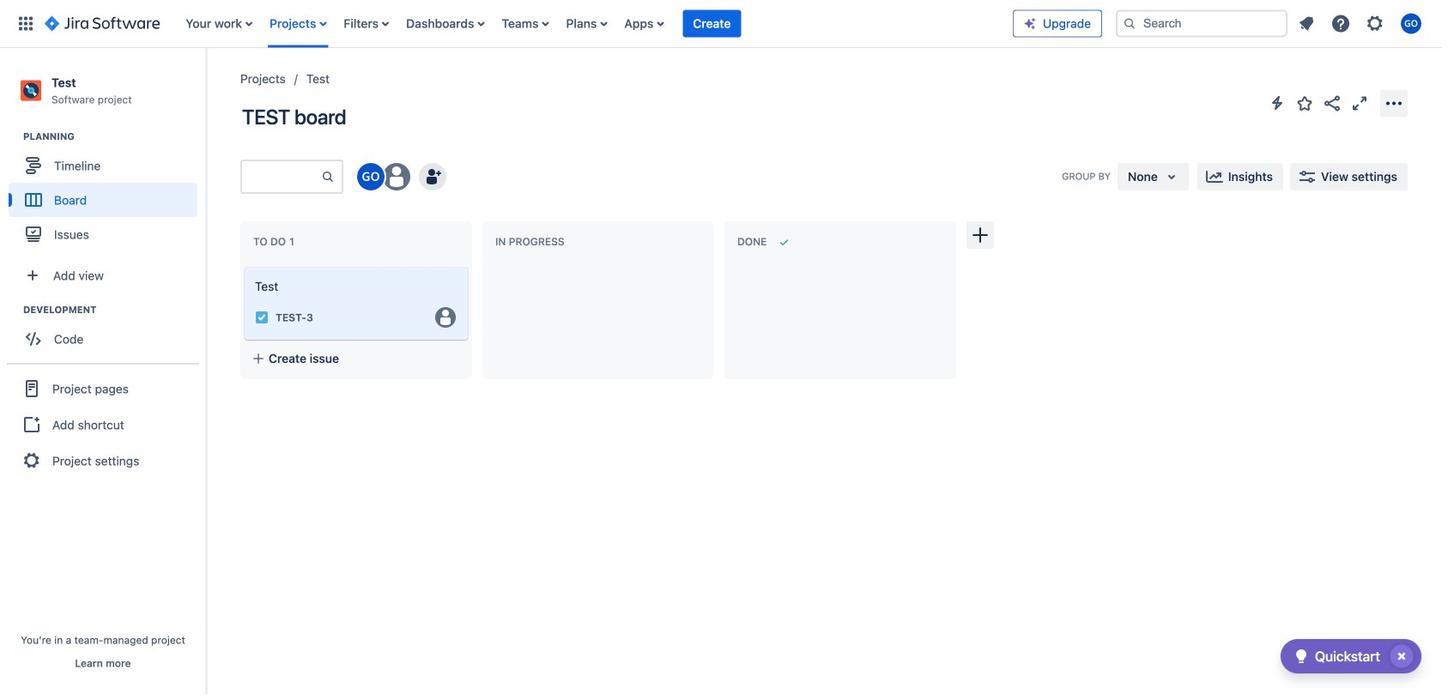 Task type: locate. For each thing, give the bounding box(es) containing it.
group for "planning" icon
[[9, 130, 205, 257]]

1 horizontal spatial list
[[1291, 8, 1432, 39]]

settings image
[[1365, 13, 1385, 34]]

0 vertical spatial heading
[[23, 130, 205, 144]]

jira software image
[[45, 13, 160, 34], [45, 13, 160, 34]]

sidebar element
[[0, 48, 206, 694]]

None search field
[[1116, 10, 1288, 37]]

add people image
[[422, 167, 443, 187]]

0 horizontal spatial list
[[177, 0, 1013, 48]]

1 heading from the top
[[23, 130, 205, 144]]

2 heading from the top
[[23, 303, 205, 317]]

planning image
[[3, 126, 23, 147]]

list
[[177, 0, 1013, 48], [1291, 8, 1432, 39]]

Search field
[[1116, 10, 1288, 37]]

Search this board text field
[[242, 161, 321, 192]]

help image
[[1330, 13, 1351, 34]]

task image
[[255, 311, 269, 324]]

0 vertical spatial group
[[9, 130, 205, 257]]

list item
[[683, 0, 741, 48]]

heading
[[23, 130, 205, 144], [23, 303, 205, 317]]

1 vertical spatial group
[[9, 303, 205, 362]]

group
[[9, 130, 205, 257], [9, 303, 205, 362], [7, 363, 199, 485]]

banner
[[0, 0, 1442, 48]]

1 vertical spatial heading
[[23, 303, 205, 317]]



Task type: vqa. For each thing, say whether or not it's contained in the screenshot.
"heading" to the top
yes



Task type: describe. For each thing, give the bounding box(es) containing it.
sidebar navigation image
[[187, 69, 225, 103]]

create column image
[[970, 225, 991, 245]]

more image
[[1384, 93, 1404, 114]]

primary element
[[10, 0, 1013, 48]]

check image
[[1291, 646, 1311, 667]]

dismiss quickstart image
[[1388, 643, 1415, 670]]

your profile and settings image
[[1401, 13, 1421, 34]]

notifications image
[[1296, 13, 1317, 34]]

enter full screen image
[[1349, 93, 1370, 114]]

development image
[[3, 300, 23, 320]]

star test board image
[[1294, 93, 1315, 114]]

to do element
[[253, 236, 298, 248]]

heading for the development icon at top left's group
[[23, 303, 205, 317]]

search image
[[1123, 17, 1136, 30]]

automations menu button icon image
[[1267, 93, 1288, 113]]

appswitcher icon image
[[15, 13, 36, 34]]

create issue image
[[233, 256, 253, 276]]

heading for "planning" icon group
[[23, 130, 205, 144]]

2 vertical spatial group
[[7, 363, 199, 485]]

group for the development icon at top left
[[9, 303, 205, 362]]



